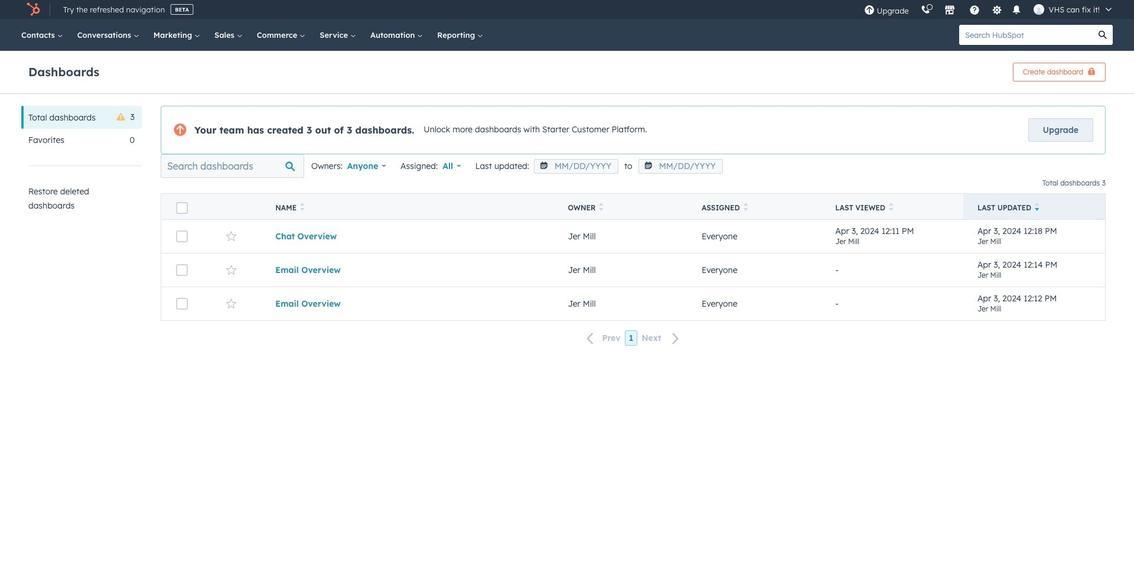 Task type: describe. For each thing, give the bounding box(es) containing it.
press to sort. image for first "press to sort." element from the right
[[889, 203, 894, 211]]

marketplaces image
[[945, 5, 955, 16]]

1 press to sort. element from the left
[[300, 203, 305, 213]]

4 press to sort. element from the left
[[889, 203, 894, 213]]

press to sort. image for 1st "press to sort." element from the left
[[300, 203, 305, 211]]

descending sort. press to sort ascending. image
[[1035, 203, 1040, 211]]

MM/DD/YYYY text field
[[534, 159, 619, 174]]

Search dashboards search field
[[161, 154, 304, 178]]



Task type: locate. For each thing, give the bounding box(es) containing it.
0 horizontal spatial press to sort. image
[[300, 203, 305, 211]]

press to sort. image
[[300, 203, 305, 211], [744, 203, 748, 211]]

press to sort. element
[[300, 203, 305, 213], [599, 203, 604, 213], [744, 203, 748, 213], [889, 203, 894, 213]]

banner
[[28, 59, 1106, 82]]

0 horizontal spatial press to sort. image
[[599, 203, 604, 211]]

press to sort. image for second "press to sort." element from the right
[[744, 203, 748, 211]]

3 press to sort. element from the left
[[744, 203, 748, 213]]

Search HubSpot search field
[[960, 25, 1093, 45]]

2 press to sort. image from the left
[[744, 203, 748, 211]]

descending sort. press to sort ascending. element
[[1035, 203, 1040, 213]]

menu
[[858, 0, 1120, 19]]

MM/DD/YYYY text field
[[639, 159, 723, 174]]

press to sort. image
[[599, 203, 604, 211], [889, 203, 894, 211]]

press to sort. image for third "press to sort." element from right
[[599, 203, 604, 211]]

1 horizontal spatial press to sort. image
[[744, 203, 748, 211]]

1 press to sort. image from the left
[[300, 203, 305, 211]]

pagination navigation
[[161, 330, 1106, 346]]

2 press to sort. image from the left
[[889, 203, 894, 211]]

jer mill image
[[1034, 4, 1045, 15]]

2 press to sort. element from the left
[[599, 203, 604, 213]]

1 press to sort. image from the left
[[599, 203, 604, 211]]

1 horizontal spatial press to sort. image
[[889, 203, 894, 211]]



Task type: vqa. For each thing, say whether or not it's contained in the screenshot.
MM/DD/YYYY text field
yes



